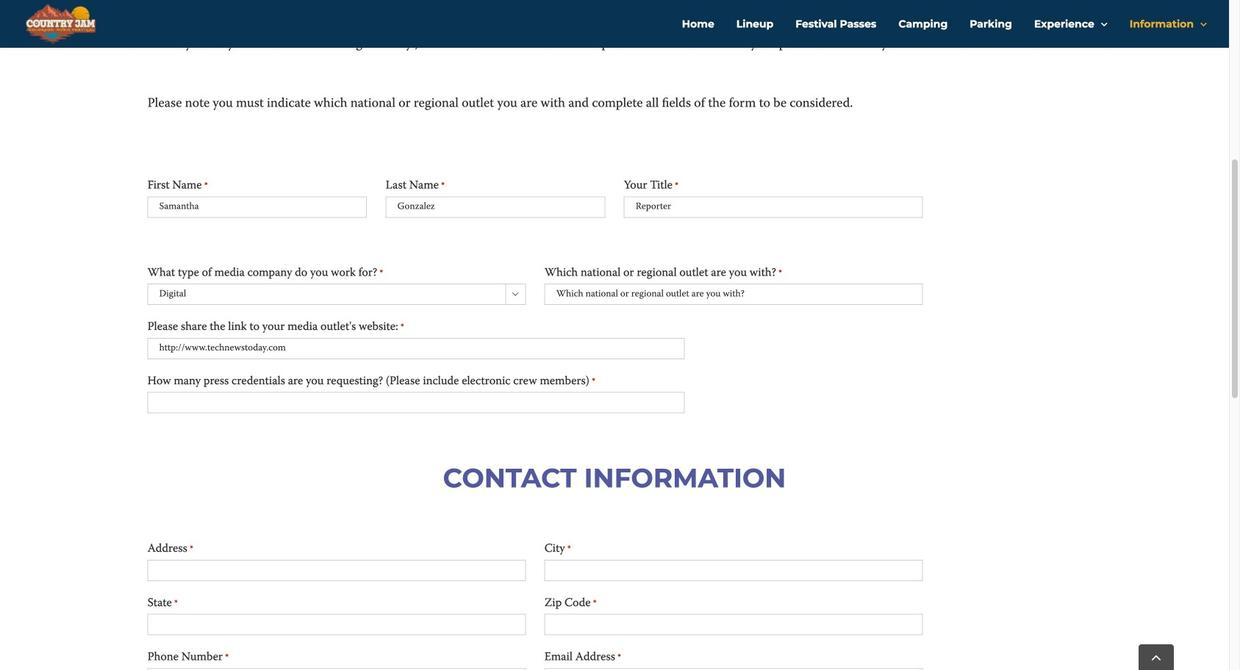 Task type: describe. For each thing, give the bounding box(es) containing it.
https:// text field
[[147, 338, 685, 359]]

country jam logo image
[[22, 4, 99, 44]]



Task type: locate. For each thing, give the bounding box(es) containing it.
None text field
[[545, 284, 923, 305], [147, 560, 526, 581], [147, 614, 526, 636], [147, 669, 526, 670], [545, 284, 923, 305], [147, 560, 526, 581], [147, 614, 526, 636], [147, 669, 526, 670]]

None text field
[[147, 197, 367, 218], [386, 197, 605, 218], [624, 197, 923, 218], [147, 392, 685, 414], [545, 560, 923, 581], [545, 614, 923, 636], [545, 669, 923, 670], [147, 197, 367, 218], [386, 197, 605, 218], [624, 197, 923, 218], [147, 392, 685, 414], [545, 560, 923, 581], [545, 614, 923, 636], [545, 669, 923, 670]]



